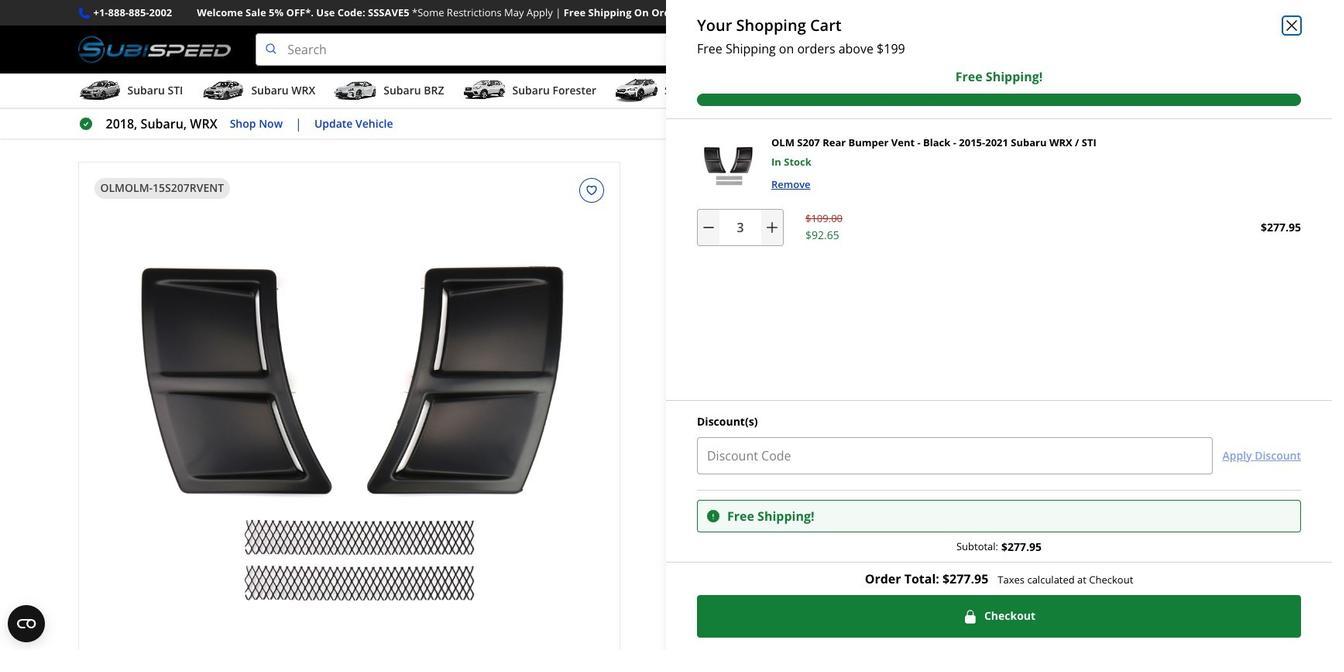 Task type: vqa. For each thing, say whether or not it's contained in the screenshot.
number field
yes



Task type: describe. For each thing, give the bounding box(es) containing it.
2 star image from the left
[[707, 194, 721, 207]]

1 star image from the left
[[694, 194, 707, 207]]

3 star image from the left
[[721, 194, 734, 207]]

Discount Code field
[[697, 437, 1213, 474]]



Task type: locate. For each thing, give the bounding box(es) containing it.
increment image
[[765, 220, 780, 235]]

star image
[[694, 194, 707, 207], [707, 194, 721, 207], [721, 194, 734, 207]]

dialog
[[666, 0, 1332, 651]]

None number field
[[697, 209, 784, 246]]

open widget image
[[8, 606, 45, 643]]

olmolm-15s207rvent olm s207 rear bumper vent - 2015+ wrx / 2015+ sti, image
[[697, 135, 759, 197]]

decrement image
[[701, 220, 716, 235]]

search input field
[[256, 33, 1147, 66]]



